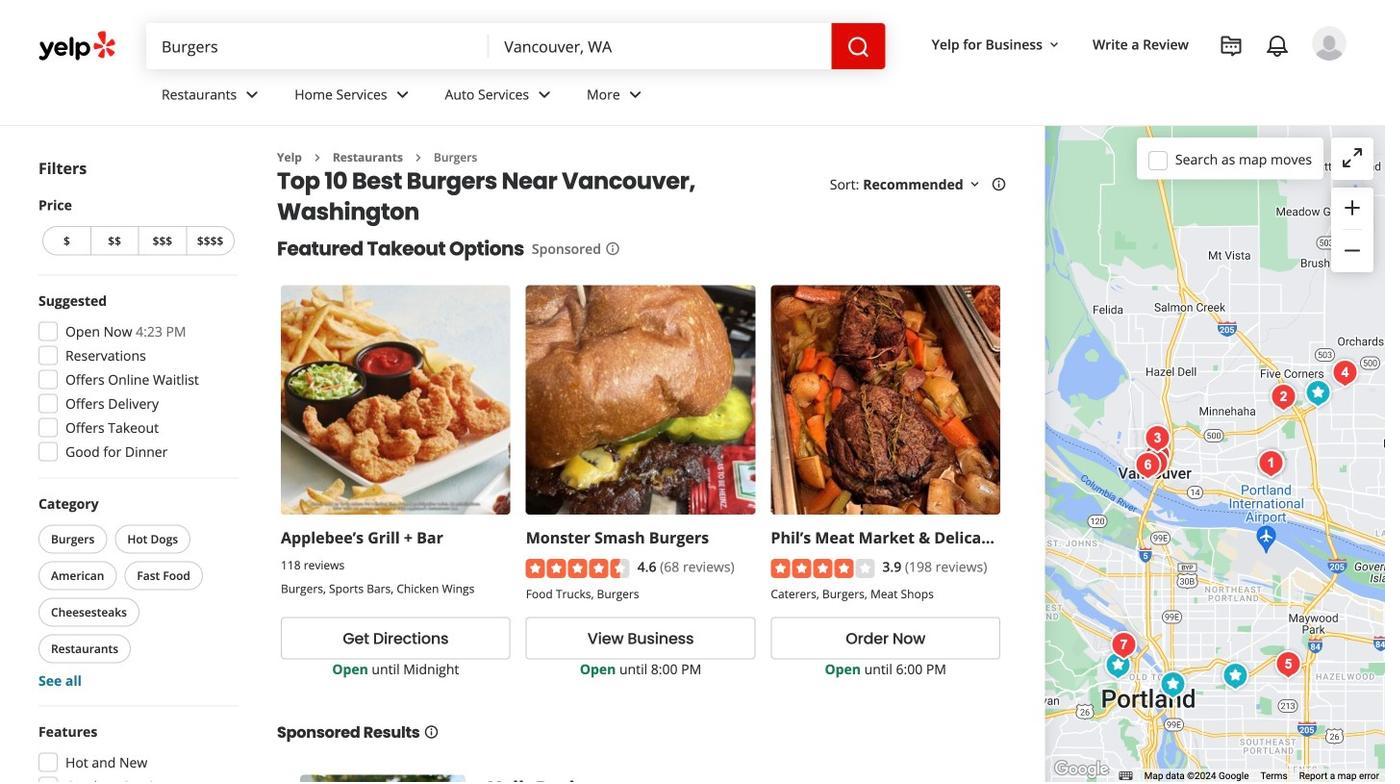 Task type: locate. For each thing, give the bounding box(es) containing it.
0 horizontal spatial 16 info v2 image
[[424, 725, 439, 740]]

2 horizontal spatial 24 chevron down v2 image
[[624, 83, 647, 106]]

0 vertical spatial 16 info v2 image
[[992, 177, 1007, 192]]

ben's bottle shop image
[[1253, 445, 1292, 483]]

None search field
[[146, 23, 886, 69]]

0 horizontal spatial 24 chevron down v2 image
[[241, 83, 264, 106]]

goon burger image
[[1139, 420, 1177, 458]]

user actions element
[[917, 24, 1374, 142]]

map region
[[879, 70, 1386, 782]]

tip top burger shop image
[[1105, 627, 1144, 665]]

1 vertical spatial 16 chevron down v2 image
[[968, 177, 983, 192]]

projects image
[[1220, 35, 1244, 58]]

yolk broke image
[[1154, 666, 1193, 705]]

16 chevron down v2 image
[[1047, 37, 1063, 53], [968, 177, 983, 192]]

None field
[[146, 23, 489, 69], [489, 23, 832, 69]]

none field things to do, nail salons, plumbers
[[146, 23, 489, 69]]

mr big burger image
[[1270, 646, 1308, 684]]

24 chevron down v2 image up 16 chevron right v2 image
[[391, 83, 414, 106]]

16 info v2 image
[[992, 177, 1007, 192], [424, 725, 439, 740]]

crave grille image
[[1327, 354, 1365, 393]]

group
[[1332, 188, 1374, 272], [38, 195, 239, 259], [33, 291, 239, 467], [35, 494, 239, 691], [33, 722, 239, 782]]

16 chevron right v2 image
[[310, 150, 325, 165]]

zoom out image
[[1342, 239, 1365, 262]]

1 horizontal spatial 16 chevron down v2 image
[[1047, 37, 1063, 53]]

3 24 chevron down v2 image from the left
[[624, 83, 647, 106]]

24 chevron down v2 image
[[533, 83, 556, 106]]

things to do, nail salons, plumbers text field
[[146, 23, 489, 69]]

24 chevron down v2 image
[[241, 83, 264, 106], [391, 83, 414, 106], [624, 83, 647, 106]]

ruby a. image
[[1313, 26, 1347, 61]]

0 vertical spatial 16 chevron down v2 image
[[1047, 37, 1063, 53]]

1 24 chevron down v2 image from the left
[[241, 83, 264, 106]]

16 chevron right v2 image
[[411, 150, 426, 165]]

1 horizontal spatial 24 chevron down v2 image
[[391, 83, 414, 106]]

16 info v2 image
[[605, 241, 621, 257]]

4.6 star rating image
[[526, 559, 630, 578]]

24 chevron down v2 image down address, neighborhood, city, state or zip text box
[[624, 83, 647, 106]]

zoom in image
[[1342, 196, 1365, 219]]

keyboard shortcuts image
[[1120, 772, 1133, 781]]

2 none field from the left
[[489, 23, 832, 69]]

24 chevron down v2 image down things to do, nail salons, plumbers 'field'
[[241, 83, 264, 106]]

16 chevron down v2 image inside user actions element
[[1047, 37, 1063, 53]]

bless your heart burgers image
[[1252, 445, 1291, 483]]

1 none field from the left
[[146, 23, 489, 69]]



Task type: vqa. For each thing, say whether or not it's contained in the screenshot.
to read more
no



Task type: describe. For each thing, give the bounding box(es) containing it.
none field address, neighborhood, city, state or zip
[[489, 23, 832, 69]]

3.9 star rating image
[[771, 559, 875, 578]]

brothers cascadia evergreen pub image
[[1139, 437, 1177, 475]]

smack town image
[[1265, 378, 1304, 417]]

notifications image
[[1267, 35, 1290, 58]]

0 horizontal spatial 16 chevron down v2 image
[[968, 177, 983, 192]]

2 24 chevron down v2 image from the left
[[391, 83, 414, 106]]

1 vertical spatial 16 info v2 image
[[424, 725, 439, 740]]

loowit brewing company image
[[1137, 445, 1175, 483]]

applebee's grill + bar image
[[1300, 374, 1338, 413]]

search image
[[848, 36, 871, 59]]

monster smash burgers image
[[1217, 657, 1255, 696]]

google image
[[1051, 757, 1114, 782]]

expand map image
[[1342, 146, 1365, 169]]

stack 571 burger and whiskey bar image
[[1129, 447, 1168, 485]]

business categories element
[[146, 69, 1347, 125]]

1 horizontal spatial 16 info v2 image
[[992, 177, 1007, 192]]

address, neighborhood, city, state or zip text field
[[489, 23, 832, 69]]

phil's meat market & delicatessen image
[[1099, 647, 1138, 685]]



